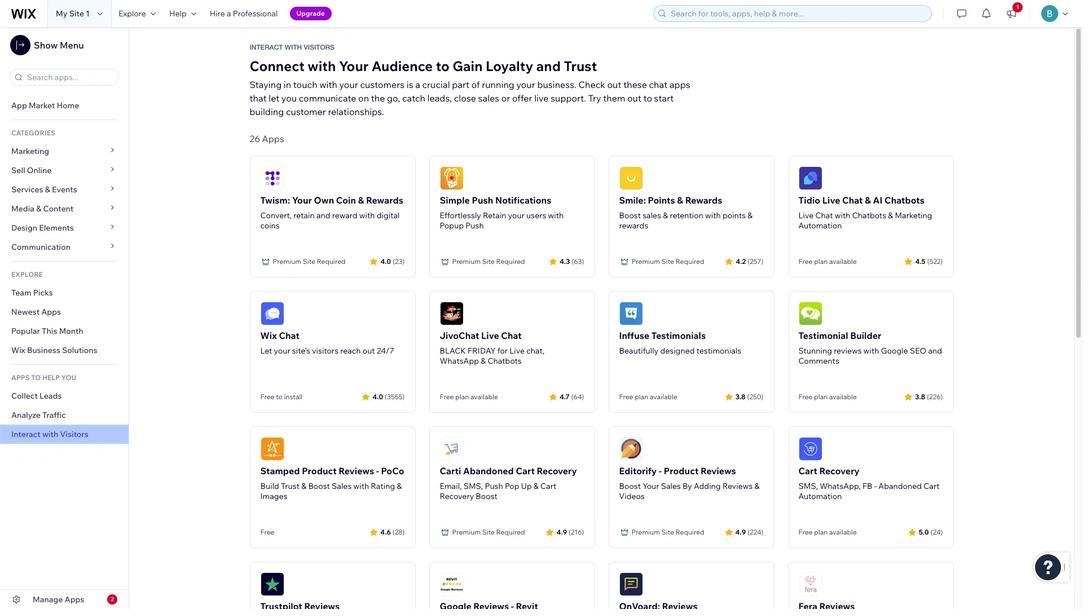Task type: describe. For each thing, give the bounding box(es) containing it.
free plan available for black
[[440, 393, 498, 401]]

available for designed
[[650, 393, 678, 401]]

leads,
[[428, 93, 452, 104]]

try
[[589, 93, 602, 104]]

free for chatbots
[[799, 257, 813, 266]]

premium site required for your
[[452, 257, 525, 266]]

events
[[52, 185, 77, 195]]

3.8 for testimonial builder
[[916, 393, 926, 401]]

premium for twism:
[[273, 257, 302, 266]]

media & content link
[[0, 199, 129, 218]]

0 vertical spatial visitors
[[304, 43, 335, 51]]

email,
[[440, 482, 462, 492]]

part
[[452, 79, 470, 90]]

effortlessly
[[440, 211, 481, 221]]

convert,
[[261, 211, 292, 221]]

seo
[[911, 346, 927, 356]]

newest apps
[[11, 307, 61, 317]]

free plan available for &
[[799, 257, 857, 266]]

trust inside stamped product reviews - poco build trust & boost sales with rating & images
[[281, 482, 300, 492]]

boost inside stamped product reviews - poco build trust & boost sales with rating & images
[[308, 482, 330, 492]]

beautifully
[[620, 346, 659, 356]]

show menu button
[[10, 35, 84, 55]]

live right the tidio on the top of page
[[823, 195, 841, 206]]

that
[[250, 93, 267, 104]]

testimonials
[[652, 330, 706, 342]]

live right for
[[510, 346, 525, 356]]

abandoned inside carti abandoned cart recovery email, sms, push pop up & cart recovery boost
[[463, 466, 514, 477]]

free for google
[[799, 393, 813, 401]]

interact inside sidebar element
[[11, 430, 41, 440]]

required for sms,
[[497, 528, 525, 537]]

your inside twism: your own coin & rewards convert, retain and reward with digital coins
[[292, 195, 312, 206]]

content
[[43, 204, 74, 214]]

4.3
[[560, 257, 570, 266]]

premium for carti
[[452, 528, 481, 537]]

sales inside smile: points & rewards boost sales & retention with points & rewards
[[643, 211, 662, 221]]

newest
[[11, 307, 40, 317]]

stunning
[[799, 346, 833, 356]]

inffuse
[[620, 330, 650, 342]]

explore
[[11, 270, 43, 279]]

upgrade
[[297, 9, 325, 18]]

0 vertical spatial interact with visitors
[[250, 43, 335, 51]]

your up communicate
[[340, 79, 358, 90]]

sales inside staying in touch with your customers is a crucial part of running your business. check out these chat apps that let you communicate on the go, catch leads, close sales or offer live support. try them out to start building customer relationships.
[[478, 93, 500, 104]]

a inside staying in touch with your customers is a crucial part of running your business. check out these chat apps that let you communicate on the go, catch leads, close sales or offer live support. try them out to start building customer relationships.
[[416, 79, 421, 90]]

free for for
[[440, 393, 454, 401]]

help button
[[163, 0, 203, 27]]

analyze traffic
[[11, 410, 66, 421]]

users
[[527, 211, 547, 221]]

start
[[655, 93, 674, 104]]

1 button
[[1000, 0, 1025, 27]]

free plan available for reviews
[[799, 393, 857, 401]]

live up "friday"
[[482, 330, 499, 342]]

chat,
[[527, 346, 545, 356]]

crucial
[[423, 79, 450, 90]]

communication link
[[0, 238, 129, 257]]

interact with visitors inside sidebar element
[[11, 430, 89, 440]]

marketing inside marketing link
[[11, 146, 49, 156]]

26 apps
[[250, 133, 284, 145]]

(224)
[[748, 528, 764, 537]]

hire a professional
[[210, 8, 278, 19]]

0 vertical spatial push
[[472, 195, 494, 206]]

your inside editorify ‑ product reviews boost your sales by adding reviews & videos
[[643, 482, 660, 492]]

videos
[[620, 492, 645, 502]]

site for simple push notifications
[[483, 257, 495, 266]]

let
[[269, 93, 280, 104]]

(28)
[[393, 528, 405, 537]]

jivochat
[[440, 330, 480, 342]]

on
[[359, 93, 369, 104]]

tidio
[[799, 195, 821, 206]]

chat inside jivochat live chat black friday for live chat, whatsapp & chatbots
[[502, 330, 522, 342]]

your inside simple push notifications effortlessly retain your users with popup push
[[509, 211, 525, 221]]

& inside carti abandoned cart recovery email, sms, push pop up & cart recovery boost
[[534, 482, 539, 492]]

hire a professional link
[[203, 0, 285, 27]]

audience
[[372, 58, 433, 75]]

live
[[535, 93, 549, 104]]

visitors
[[312, 346, 339, 356]]

reviews inside stamped product reviews - poco build trust & boost sales with rating & images
[[339, 466, 374, 477]]

interact with visitors link
[[0, 425, 129, 444]]

design elements link
[[0, 218, 129, 238]]

premium site required for sms,
[[452, 528, 525, 537]]

team picks link
[[0, 283, 129, 303]]

online
[[27, 165, 52, 176]]

4.3 (63)
[[560, 257, 585, 266]]

chat inside wix chat let your site's visitors reach out 24/7
[[279, 330, 300, 342]]

reach
[[341, 346, 361, 356]]

team
[[11, 288, 31, 298]]

inffuse testimonials beautifully designed testimonials
[[620, 330, 742, 356]]

staying in touch with your customers is a crucial part of running your business. check out these chat apps that let you communicate on the go, catch leads, close sales or offer live support. try them out to start building customer relationships.
[[250, 79, 691, 117]]

with inside twism: your own coin & rewards convert, retain and reward with digital coins
[[359, 211, 375, 221]]

0 horizontal spatial recovery
[[440, 492, 474, 502]]

with inside tidio live chat & ai chatbots live chat with chatbots & marketing automation
[[835, 211, 851, 221]]

leads
[[40, 391, 62, 401]]

categories
[[11, 129, 55, 137]]

market
[[29, 100, 55, 111]]

onvoard: reviews logo image
[[620, 573, 643, 597]]

required for your
[[497, 257, 525, 266]]

premium for simple
[[452, 257, 481, 266]]

to inside staying in touch with your customers is a crucial part of running your business. check out these chat apps that let you communicate on the go, catch leads, close sales or offer live support. try them out to start building customer relationships.
[[644, 93, 653, 104]]

your up offer
[[517, 79, 536, 90]]

twism: your own coin & rewards convert, retain and reward with digital coins
[[261, 195, 404, 231]]

these
[[624, 79, 648, 90]]

0 vertical spatial chatbots
[[885, 195, 925, 206]]

popular
[[11, 326, 40, 336]]

chatbots inside jivochat live chat black friday for live chat, whatsapp & chatbots
[[488, 356, 522, 366]]

cart down cart recovery logo at right
[[799, 466, 818, 477]]

jivochat live chat logo image
[[440, 302, 464, 326]]

4.7
[[560, 393, 570, 401]]

0 vertical spatial trust
[[564, 58, 598, 75]]

boost inside smile: points & rewards boost sales & retention with points & rewards
[[620, 211, 641, 221]]

(64)
[[572, 393, 585, 401]]

pop
[[505, 482, 520, 492]]

rating
[[371, 482, 395, 492]]

plan for &
[[815, 257, 828, 266]]

with inside sidebar element
[[42, 430, 58, 440]]

reward
[[332, 211, 358, 221]]

abandoned inside cart recovery sms, whatsapp, fb - abandoned cart automation
[[879, 482, 923, 492]]

fera reviews logo image
[[799, 573, 823, 597]]

apps for manage apps
[[65, 595, 84, 605]]

google reviews - revit logo image
[[440, 573, 464, 597]]

for
[[498, 346, 508, 356]]

& inside jivochat live chat black friday for live chat, whatsapp & chatbots
[[481, 356, 486, 366]]

cart up the up
[[516, 466, 535, 477]]

0 horizontal spatial to
[[276, 393, 283, 401]]

customers
[[360, 79, 405, 90]]

site for carti abandoned cart recovery
[[483, 528, 495, 537]]

smile:
[[620, 195, 646, 206]]

adding
[[694, 482, 721, 492]]

1 vertical spatial out
[[628, 93, 642, 104]]

offer
[[513, 93, 533, 104]]

media & content
[[11, 204, 74, 214]]

a inside the hire a professional link
[[227, 8, 231, 19]]

menu
[[60, 40, 84, 51]]

chat
[[650, 79, 668, 90]]

26
[[250, 133, 260, 145]]

0 vertical spatial your
[[339, 58, 369, 75]]

popup
[[440, 221, 464, 231]]

cart up 5.0 (24)
[[924, 482, 940, 492]]

testimonials
[[697, 346, 742, 356]]

of
[[472, 79, 480, 90]]

available for whatsapp,
[[830, 528, 857, 537]]

free to install
[[261, 393, 303, 401]]

out inside wix chat let your site's visitors reach out 24/7
[[363, 346, 375, 356]]

(226)
[[928, 393, 944, 401]]

4.7 (64)
[[560, 393, 585, 401]]

- inside stamped product reviews - poco build trust & boost sales with rating & images
[[376, 466, 379, 477]]

with inside stamped product reviews - poco build trust & boost sales with rating & images
[[354, 482, 369, 492]]

wix for chat
[[261, 330, 277, 342]]

free plan available for designed
[[620, 393, 678, 401]]

4.9 for editorify ‑ product reviews
[[736, 528, 746, 537]]

apps
[[11, 374, 30, 382]]

whatsapp,
[[820, 482, 861, 492]]

3.8 (250)
[[736, 393, 764, 401]]

plan for reviews
[[815, 393, 828, 401]]

wix for business
[[11, 345, 25, 356]]

them
[[604, 93, 626, 104]]

premium site required for sales
[[632, 257, 705, 266]]

smile: points & rewards logo image
[[620, 167, 643, 190]]

google
[[882, 346, 909, 356]]

free down beautifully
[[620, 393, 634, 401]]

tidio live chat & ai chatbots live chat with chatbots & marketing automation
[[799, 195, 933, 231]]

check
[[579, 79, 606, 90]]

1 horizontal spatial recovery
[[537, 466, 577, 477]]

available for black
[[471, 393, 498, 401]]

marketing link
[[0, 142, 129, 161]]



Task type: locate. For each thing, give the bounding box(es) containing it.
collect
[[11, 391, 38, 401]]

0 horizontal spatial 4.9
[[557, 528, 567, 537]]

chat up for
[[502, 330, 522, 342]]

1 horizontal spatial to
[[436, 58, 450, 75]]

abandoned up "pop"
[[463, 466, 514, 477]]

retention
[[670, 211, 704, 221]]

automation inside tidio live chat & ai chatbots live chat with chatbots & marketing automation
[[799, 221, 843, 231]]

premium down the coins
[[273, 257, 302, 266]]

3.8 for inffuse testimonials
[[736, 393, 746, 401]]

1 horizontal spatial and
[[537, 58, 561, 75]]

poco
[[381, 466, 405, 477]]

rewards inside twism: your own coin & rewards convert, retain and reward with digital coins
[[366, 195, 404, 206]]

boost down editorify
[[620, 482, 641, 492]]

0 horizontal spatial sales
[[478, 93, 500, 104]]

wix inside sidebar element
[[11, 345, 25, 356]]

product inside stamped product reviews - poco build trust & boost sales with rating & images
[[302, 466, 337, 477]]

up
[[521, 482, 532, 492]]

free plan available up testimonial builder logo
[[799, 257, 857, 266]]

your down ‑
[[643, 482, 660, 492]]

0 vertical spatial wix
[[261, 330, 277, 342]]

0 vertical spatial -
[[376, 466, 379, 477]]

help
[[42, 374, 60, 382]]

2 horizontal spatial your
[[643, 482, 660, 492]]

premium down email,
[[452, 528, 481, 537]]

sales left rating
[[332, 482, 352, 492]]

1 vertical spatial trust
[[281, 482, 300, 492]]

1 vertical spatial a
[[416, 79, 421, 90]]

0 vertical spatial out
[[608, 79, 622, 90]]

1 vertical spatial push
[[466, 221, 484, 231]]

by
[[683, 482, 693, 492]]

2 horizontal spatial and
[[929, 346, 943, 356]]

1 horizontal spatial -
[[875, 482, 877, 492]]

apps for newest apps
[[41, 307, 61, 317]]

business.
[[538, 79, 577, 90]]

1 vertical spatial interact with visitors
[[11, 430, 89, 440]]

0 horizontal spatial sales
[[332, 482, 352, 492]]

2 vertical spatial and
[[929, 346, 943, 356]]

to left start
[[644, 93, 653, 104]]

out left 24/7 at the bottom of page
[[363, 346, 375, 356]]

site for twism: your own coin & rewards
[[303, 257, 316, 266]]

premium
[[273, 257, 302, 266], [452, 257, 481, 266], [632, 257, 661, 266], [452, 528, 481, 537], [632, 528, 661, 537]]

wix down popular
[[11, 345, 25, 356]]

wix chat logo image
[[261, 302, 284, 326]]

wix business solutions link
[[0, 341, 129, 360]]

Search for tools, apps, help & more... field
[[668, 6, 929, 21]]

0 horizontal spatial sms,
[[464, 482, 483, 492]]

testimonial builder logo image
[[799, 302, 823, 326]]

2 sms, from the left
[[799, 482, 819, 492]]

(23)
[[393, 257, 405, 266]]

boost inside carti abandoned cart recovery email, sms, push pop up & cart recovery boost
[[476, 492, 498, 502]]

plan up testimonial builder logo
[[815, 257, 828, 266]]

free left the install
[[261, 393, 275, 401]]

0 vertical spatial interact
[[250, 43, 283, 51]]

1 horizontal spatial product
[[664, 466, 699, 477]]

apps
[[262, 133, 284, 145], [41, 307, 61, 317], [65, 595, 84, 605]]

1 horizontal spatial rewards
[[686, 195, 723, 206]]

sales inside stamped product reviews - poco build trust & boost sales with rating & images
[[332, 482, 352, 492]]

boost inside editorify ‑ product reviews boost your sales by adding reviews & videos
[[620, 482, 641, 492]]

catch
[[402, 93, 426, 104]]

0 horizontal spatial interact
[[11, 430, 41, 440]]

1 horizontal spatial abandoned
[[879, 482, 923, 492]]

jivochat live chat black friday for live chat, whatsapp & chatbots
[[440, 330, 545, 366]]

show
[[34, 40, 58, 51]]

fb
[[863, 482, 873, 492]]

stamped product reviews - poco logo image
[[261, 438, 284, 461]]

plan down whatsapp
[[456, 393, 469, 401]]

rewards up retention
[[686, 195, 723, 206]]

media
[[11, 204, 34, 214]]

0 vertical spatial and
[[537, 58, 561, 75]]

premium for editorify
[[632, 528, 661, 537]]

2 product from the left
[[664, 466, 699, 477]]

free
[[799, 257, 813, 266], [261, 393, 275, 401], [440, 393, 454, 401], [620, 393, 634, 401], [799, 393, 813, 401], [261, 528, 275, 537], [799, 528, 813, 537]]

interact with visitors up connect
[[250, 43, 335, 51]]

communicate
[[299, 93, 357, 104]]

0 vertical spatial a
[[227, 8, 231, 19]]

1 vertical spatial sales
[[643, 211, 662, 221]]

plan down beautifully
[[635, 393, 649, 401]]

1 automation from the top
[[799, 221, 843, 231]]

sms, inside carti abandoned cart recovery email, sms, push pop up & cart recovery boost
[[464, 482, 483, 492]]

required
[[317, 257, 346, 266], [497, 257, 525, 266], [676, 257, 705, 266], [497, 528, 525, 537], [676, 528, 705, 537]]

design
[[11, 223, 37, 233]]

1 horizontal spatial 1
[[1017, 3, 1020, 11]]

push up retain
[[472, 195, 494, 206]]

coins
[[261, 221, 280, 231]]

loyalty
[[486, 58, 534, 75]]

plan for whatsapp,
[[815, 528, 828, 537]]

wix inside wix chat let your site's visitors reach out 24/7
[[261, 330, 277, 342]]

apps right manage
[[65, 595, 84, 605]]

and down own
[[317, 211, 331, 221]]

2 rewards from the left
[[686, 195, 723, 206]]

0 horizontal spatial trust
[[281, 482, 300, 492]]

(250)
[[748, 393, 764, 401]]

interact with visitors down traffic
[[11, 430, 89, 440]]

0 horizontal spatial rewards
[[366, 195, 404, 206]]

4.5
[[916, 257, 926, 266]]

reviews up adding
[[701, 466, 737, 477]]

sms, inside cart recovery sms, whatsapp, fb - abandoned cart automation
[[799, 482, 819, 492]]

free plan available
[[799, 257, 857, 266], [440, 393, 498, 401], [620, 393, 678, 401], [799, 393, 857, 401], [799, 528, 857, 537]]

required down reward
[[317, 257, 346, 266]]

explore
[[119, 8, 146, 19]]

1 horizontal spatial interact with visitors
[[250, 43, 335, 51]]

chat down the tidio on the top of page
[[816, 211, 834, 221]]

premium site required for rewards
[[273, 257, 346, 266]]

0 horizontal spatial your
[[292, 195, 312, 206]]

& inside editorify ‑ product reviews boost your sales by adding reviews & videos
[[755, 482, 760, 492]]

automation inside cart recovery sms, whatsapp, fb - abandoned cart automation
[[799, 492, 843, 502]]

required down retain
[[497, 257, 525, 266]]

0 horizontal spatial out
[[363, 346, 375, 356]]

out up them
[[608, 79, 622, 90]]

2 horizontal spatial to
[[644, 93, 653, 104]]

4.0 for rewards
[[381, 257, 391, 266]]

free plan available down comments
[[799, 393, 857, 401]]

chatbots left chat,
[[488, 356, 522, 366]]

(3555)
[[385, 393, 405, 401]]

business
[[27, 345, 60, 356]]

is
[[407, 79, 414, 90]]

0 vertical spatial apps
[[262, 133, 284, 145]]

cart recovery sms, whatsapp, fb - abandoned cart automation
[[799, 466, 940, 502]]

hire
[[210, 8, 225, 19]]

and right seo
[[929, 346, 943, 356]]

marketing inside tidio live chat & ai chatbots live chat with chatbots & marketing automation
[[896, 211, 933, 221]]

0 horizontal spatial abandoned
[[463, 466, 514, 477]]

in
[[284, 79, 291, 90]]

cart right the up
[[541, 482, 557, 492]]

close
[[454, 93, 476, 104]]

free for -
[[799, 528, 813, 537]]

apps up this
[[41, 307, 61, 317]]

rewards inside smile: points & rewards boost sales & retention with points & rewards
[[686, 195, 723, 206]]

- inside cart recovery sms, whatsapp, fb - abandoned cart automation
[[875, 482, 877, 492]]

chatbots right ai
[[885, 195, 925, 206]]

required down the by
[[676, 528, 705, 537]]

home
[[57, 100, 79, 111]]

push inside carti abandoned cart recovery email, sms, push pop up & cart recovery boost
[[485, 482, 503, 492]]

newest apps link
[[0, 303, 129, 322]]

2 horizontal spatial recovery
[[820, 466, 860, 477]]

available down tidio live chat & ai chatbots live chat with chatbots & marketing automation
[[830, 257, 857, 266]]

4.0 left (23)
[[381, 257, 391, 266]]

1 rewards from the left
[[366, 195, 404, 206]]

4.0
[[381, 257, 391, 266], [373, 393, 383, 401]]

0 vertical spatial marketing
[[11, 146, 49, 156]]

required for sales
[[676, 257, 705, 266]]

interact up connect
[[250, 43, 283, 51]]

1 horizontal spatial sales
[[661, 482, 681, 492]]

twism: your own coin & rewards logo image
[[261, 167, 284, 190]]

1 vertical spatial your
[[292, 195, 312, 206]]

- left 'poco'
[[376, 466, 379, 477]]

apps for 26 apps
[[262, 133, 284, 145]]

free right (224)
[[799, 528, 813, 537]]

simple
[[440, 195, 470, 206]]

notifications
[[496, 195, 552, 206]]

editorify ‑ product reviews boost your sales by adding reviews & videos
[[620, 466, 760, 502]]

live down the tidio on the top of page
[[799, 211, 814, 221]]

cart recovery logo image
[[799, 438, 823, 461]]

2 vertical spatial to
[[276, 393, 283, 401]]

trust up 'check'
[[564, 58, 598, 75]]

whatsapp
[[440, 356, 479, 366]]

0 vertical spatial to
[[436, 58, 450, 75]]

your down "notifications" at the top of the page
[[509, 211, 525, 221]]

retain
[[294, 211, 315, 221]]

site for editorify ‑ product reviews
[[662, 528, 675, 537]]

apps right 26
[[262, 133, 284, 145]]

chat left ai
[[843, 195, 864, 206]]

testimonial
[[799, 330, 849, 342]]

0 horizontal spatial -
[[376, 466, 379, 477]]

let
[[261, 346, 272, 356]]

twism:
[[261, 195, 290, 206]]

free down whatsapp
[[440, 393, 454, 401]]

with inside simple push notifications effortlessly retain your users with popup push
[[548, 211, 564, 221]]

customer
[[286, 106, 326, 117]]

gain
[[453, 58, 483, 75]]

2 automation from the top
[[799, 492, 843, 502]]

2 vertical spatial your
[[643, 482, 660, 492]]

0 horizontal spatial wix
[[11, 345, 25, 356]]

with inside testimonial builder stunning reviews with google seo and comments
[[864, 346, 880, 356]]

product inside editorify ‑ product reviews boost your sales by adding reviews & videos
[[664, 466, 699, 477]]

available for &
[[830, 257, 857, 266]]

4.6
[[381, 528, 391, 537]]

1 vertical spatial chatbots
[[853, 211, 887, 221]]

sms, right email,
[[464, 482, 483, 492]]

plan down whatsapp,
[[815, 528, 828, 537]]

sms, left whatsapp,
[[799, 482, 819, 492]]

marketing down categories
[[11, 146, 49, 156]]

boost down smile:
[[620, 211, 641, 221]]

plan for black
[[456, 393, 469, 401]]

1 vertical spatial 4.0
[[373, 393, 383, 401]]

digital
[[377, 211, 400, 221]]

0 horizontal spatial marketing
[[11, 146, 49, 156]]

collect leads link
[[0, 387, 129, 406]]

and inside twism: your own coin & rewards convert, retain and reward with digital coins
[[317, 211, 331, 221]]

2 vertical spatial push
[[485, 482, 503, 492]]

popular this month
[[11, 326, 83, 336]]

available for reviews
[[830, 393, 857, 401]]

2 vertical spatial chatbots
[[488, 356, 522, 366]]

and
[[537, 58, 561, 75], [317, 211, 331, 221], [929, 346, 943, 356]]

2 3.8 from the left
[[916, 393, 926, 401]]

1 3.8 from the left
[[736, 393, 746, 401]]

reviews right adding
[[723, 482, 753, 492]]

free plan available down beautifully
[[620, 393, 678, 401]]

1 vertical spatial automation
[[799, 492, 843, 502]]

1 horizontal spatial sales
[[643, 211, 662, 221]]

0 horizontal spatial a
[[227, 8, 231, 19]]

3.8 left (226)
[[916, 393, 926, 401]]

1 horizontal spatial trust
[[564, 58, 598, 75]]

2 4.9 from the left
[[736, 528, 746, 537]]

product up the by
[[664, 466, 699, 477]]

1 vertical spatial -
[[875, 482, 877, 492]]

plan for designed
[[635, 393, 649, 401]]

recovery inside cart recovery sms, whatsapp, fb - abandoned cart automation
[[820, 466, 860, 477]]

marketing up 4.5
[[896, 211, 933, 221]]

month
[[59, 326, 83, 336]]

required for your
[[676, 528, 705, 537]]

sales down running
[[478, 93, 500, 104]]

1 horizontal spatial a
[[416, 79, 421, 90]]

required down retention
[[676, 257, 705, 266]]

sales left the by
[[661, 482, 681, 492]]

2 horizontal spatial apps
[[262, 133, 284, 145]]

available down whatsapp
[[471, 393, 498, 401]]

0 horizontal spatial product
[[302, 466, 337, 477]]

premium down the videos
[[632, 528, 661, 537]]

to up the crucial
[[436, 58, 450, 75]]

automation down the tidio on the top of page
[[799, 221, 843, 231]]

trustpilot reviews logo image
[[261, 573, 284, 597]]

premium down rewards
[[632, 257, 661, 266]]

and for testimonial builder stunning reviews with google seo and comments
[[929, 346, 943, 356]]

4.2 (257)
[[736, 257, 764, 266]]

1 horizontal spatial visitors
[[304, 43, 335, 51]]

carti abandoned cart recovery logo image
[[440, 438, 464, 461]]

0 vertical spatial sales
[[478, 93, 500, 104]]

tidio live chat & ai chatbots logo image
[[799, 167, 823, 190]]

2 vertical spatial out
[[363, 346, 375, 356]]

1 horizontal spatial apps
[[65, 595, 84, 605]]

required for rewards
[[317, 257, 346, 266]]

editorify
[[620, 466, 657, 477]]

wix chat let your site's visitors reach out 24/7
[[261, 330, 394, 356]]

4.9 left (216) at the right of the page
[[557, 528, 567, 537]]

0 vertical spatial automation
[[799, 221, 843, 231]]

sidebar element
[[0, 27, 129, 610]]

1 vertical spatial apps
[[41, 307, 61, 317]]

plan down comments
[[815, 393, 828, 401]]

or
[[502, 93, 511, 104]]

1 vertical spatial wix
[[11, 345, 25, 356]]

inffuse testimonials logo image
[[620, 302, 643, 326]]

1 vertical spatial marketing
[[896, 211, 933, 221]]

0 horizontal spatial apps
[[41, 307, 61, 317]]

apps
[[670, 79, 691, 90]]

1 vertical spatial interact
[[11, 430, 41, 440]]

staying
[[250, 79, 282, 90]]

1 horizontal spatial out
[[608, 79, 622, 90]]

&
[[45, 185, 50, 195], [358, 195, 364, 206], [678, 195, 684, 206], [866, 195, 872, 206], [36, 204, 41, 214], [663, 211, 669, 221], [748, 211, 753, 221], [889, 211, 894, 221], [481, 356, 486, 366], [302, 482, 307, 492], [397, 482, 402, 492], [534, 482, 539, 492], [755, 482, 760, 492]]

1 horizontal spatial your
[[339, 58, 369, 75]]

sales inside editorify ‑ product reviews boost your sales by adding reviews & videos
[[661, 482, 681, 492]]

0 horizontal spatial interact with visitors
[[11, 430, 89, 440]]

a right is
[[416, 79, 421, 90]]

chatbots
[[885, 195, 925, 206], [853, 211, 887, 221], [488, 356, 522, 366]]

upgrade button
[[290, 7, 332, 20]]

you
[[282, 93, 297, 104]]

interact down analyze
[[11, 430, 41, 440]]

2 horizontal spatial out
[[628, 93, 642, 104]]

1 inside button
[[1017, 3, 1020, 11]]

premium for smile:
[[632, 257, 661, 266]]

points
[[648, 195, 676, 206]]

4.0 for visitors
[[373, 393, 383, 401]]

free down comments
[[799, 393, 813, 401]]

- right fb
[[875, 482, 877, 492]]

premium down 'popup'
[[452, 257, 481, 266]]

push right 'popup'
[[466, 221, 484, 231]]

available down comments
[[830, 393, 857, 401]]

out down these
[[628, 93, 642, 104]]

testimonial builder stunning reviews with google seo and comments
[[799, 330, 943, 366]]

2 sales from the left
[[661, 482, 681, 492]]

app market home link
[[0, 96, 129, 115]]

free plan available for whatsapp,
[[799, 528, 857, 537]]

free for visitors
[[261, 393, 275, 401]]

free plan available down whatsapp
[[440, 393, 498, 401]]

4.0 left '(3555)'
[[373, 393, 383, 401]]

1 vertical spatial and
[[317, 211, 331, 221]]

trust down stamped
[[281, 482, 300, 492]]

1 horizontal spatial sms,
[[799, 482, 819, 492]]

with inside staying in touch with your customers is a crucial part of running your business. check out these chat apps that let you communicate on the go, catch leads, close sales or offer live support. try them out to start building customer relationships.
[[320, 79, 338, 90]]

this
[[42, 326, 57, 336]]

1 vertical spatial to
[[644, 93, 653, 104]]

1 horizontal spatial interact
[[250, 43, 283, 51]]

0 vertical spatial abandoned
[[463, 466, 514, 477]]

free down images
[[261, 528, 275, 537]]

and up business.
[[537, 58, 561, 75]]

support.
[[551, 93, 587, 104]]

to left the install
[[276, 393, 283, 401]]

the
[[371, 93, 385, 104]]

and inside testimonial builder stunning reviews with google seo and comments
[[929, 346, 943, 356]]

touch
[[293, 79, 318, 90]]

reviews up rating
[[339, 466, 374, 477]]

3.8 left (250)
[[736, 393, 746, 401]]

free plan available down whatsapp,
[[799, 528, 857, 537]]

site for smile: points & rewards
[[662, 257, 675, 266]]

visitors down the upgrade button
[[304, 43, 335, 51]]

premium site required
[[273, 257, 346, 266], [452, 257, 525, 266], [632, 257, 705, 266], [452, 528, 525, 537], [632, 528, 705, 537]]

your up on
[[339, 58, 369, 75]]

automation left fb
[[799, 492, 843, 502]]

reviews
[[339, 466, 374, 477], [701, 466, 737, 477], [723, 482, 753, 492]]

stamped product reviews - poco build trust & boost sales with rating & images
[[261, 466, 405, 502]]

premium site required for your
[[632, 528, 705, 537]]

wix
[[261, 330, 277, 342], [11, 345, 25, 356]]

chatbots down ai
[[853, 211, 887, 221]]

1 horizontal spatial 3.8
[[916, 393, 926, 401]]

4.9 for carti abandoned cart recovery
[[557, 528, 567, 537]]

1 sms, from the left
[[464, 482, 483, 492]]

0 horizontal spatial visitors
[[60, 430, 89, 440]]

1 vertical spatial visitors
[[60, 430, 89, 440]]

0 horizontal spatial 1
[[86, 8, 90, 19]]

0 horizontal spatial and
[[317, 211, 331, 221]]

1 horizontal spatial wix
[[261, 330, 277, 342]]

0 horizontal spatial 3.8
[[736, 393, 746, 401]]

1 4.9 from the left
[[557, 528, 567, 537]]

wix business solutions
[[11, 345, 97, 356]]

1 horizontal spatial marketing
[[896, 211, 933, 221]]

and for connect with your audience to gain loyalty and trust
[[537, 58, 561, 75]]

4.9 left (224)
[[736, 528, 746, 537]]

2 vertical spatial apps
[[65, 595, 84, 605]]

‑
[[659, 466, 662, 477]]

1 product from the left
[[302, 466, 337, 477]]

4.9 (224)
[[736, 528, 764, 537]]

rewards up "digital"
[[366, 195, 404, 206]]

0 vertical spatial 4.0
[[381, 257, 391, 266]]

wix up "let"
[[261, 330, 277, 342]]

your up retain
[[292, 195, 312, 206]]

simple push notifications logo image
[[440, 167, 464, 190]]

your inside wix chat let your site's visitors reach out 24/7
[[274, 346, 291, 356]]

Search apps... field
[[24, 69, 115, 85]]

(257)
[[748, 257, 764, 266]]

1 vertical spatial abandoned
[[879, 482, 923, 492]]

1 sales from the left
[[332, 482, 352, 492]]

builder
[[851, 330, 882, 342]]

boost right images
[[308, 482, 330, 492]]

your right "let"
[[274, 346, 291, 356]]

sales down points
[[643, 211, 662, 221]]

visitors inside sidebar element
[[60, 430, 89, 440]]

with inside smile: points & rewards boost sales & retention with points & rewards
[[706, 211, 721, 221]]

free right (257)
[[799, 257, 813, 266]]

1 horizontal spatial 4.9
[[736, 528, 746, 537]]

& inside twism: your own coin & rewards convert, retain and reward with digital coins
[[358, 195, 364, 206]]

editorify ‑ product reviews logo image
[[620, 438, 643, 461]]

elements
[[39, 223, 74, 233]]



Task type: vqa. For each thing, say whether or not it's contained in the screenshot.
Upgrade
yes



